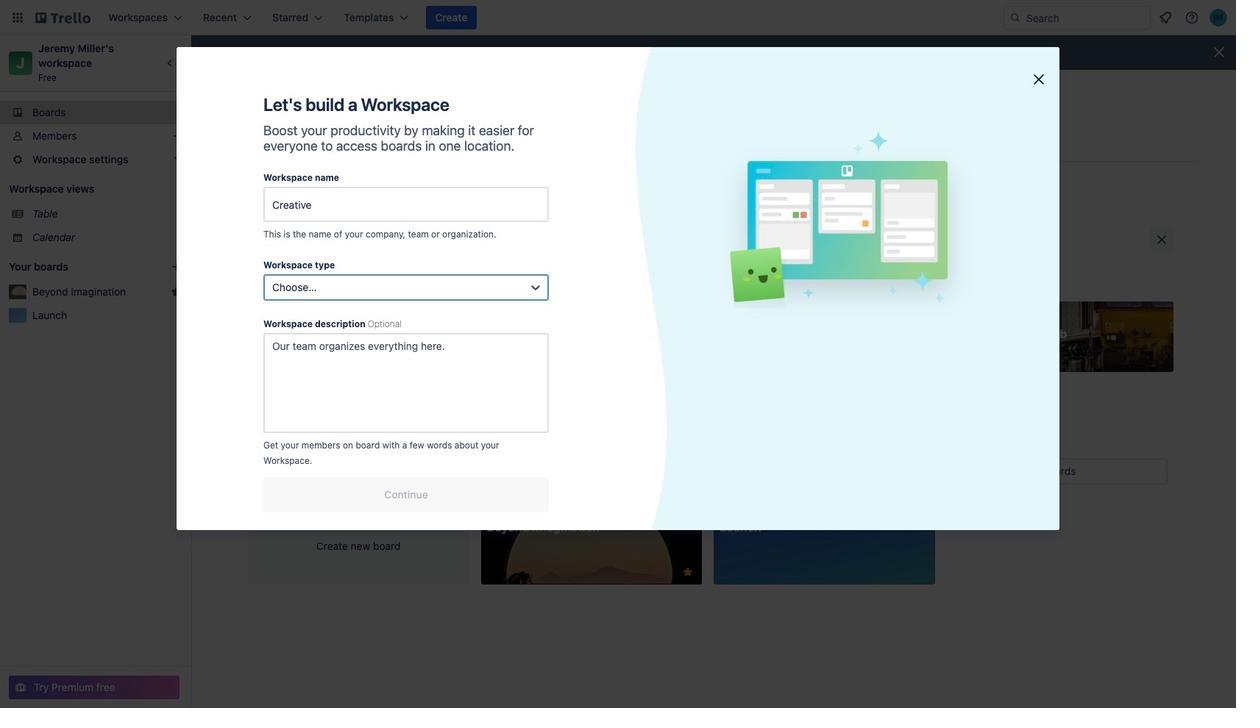 Task type: vqa. For each thing, say whether or not it's contained in the screenshot.
template board image
no



Task type: locate. For each thing, give the bounding box(es) containing it.
Search boards text field
[[984, 458, 1168, 485]]

Search field
[[1021, 7, 1150, 29]]

starred icon image
[[171, 286, 183, 298]]

0 notifications image
[[1157, 9, 1175, 26]]

search image
[[1010, 12, 1021, 24]]

Taco's Co. text field
[[263, 187, 549, 222]]

open information menu image
[[1185, 10, 1200, 25]]



Task type: describe. For each thing, give the bounding box(es) containing it.
add board image
[[171, 261, 183, 273]]

Our team organizes everything here. text field
[[263, 333, 549, 433]]

primary element
[[0, 0, 1236, 35]]

workspace navigation collapse icon image
[[160, 53, 181, 74]]

your boards with 2 items element
[[9, 258, 149, 276]]

jeremy miller (jeremymiller198) image
[[1210, 9, 1228, 26]]



